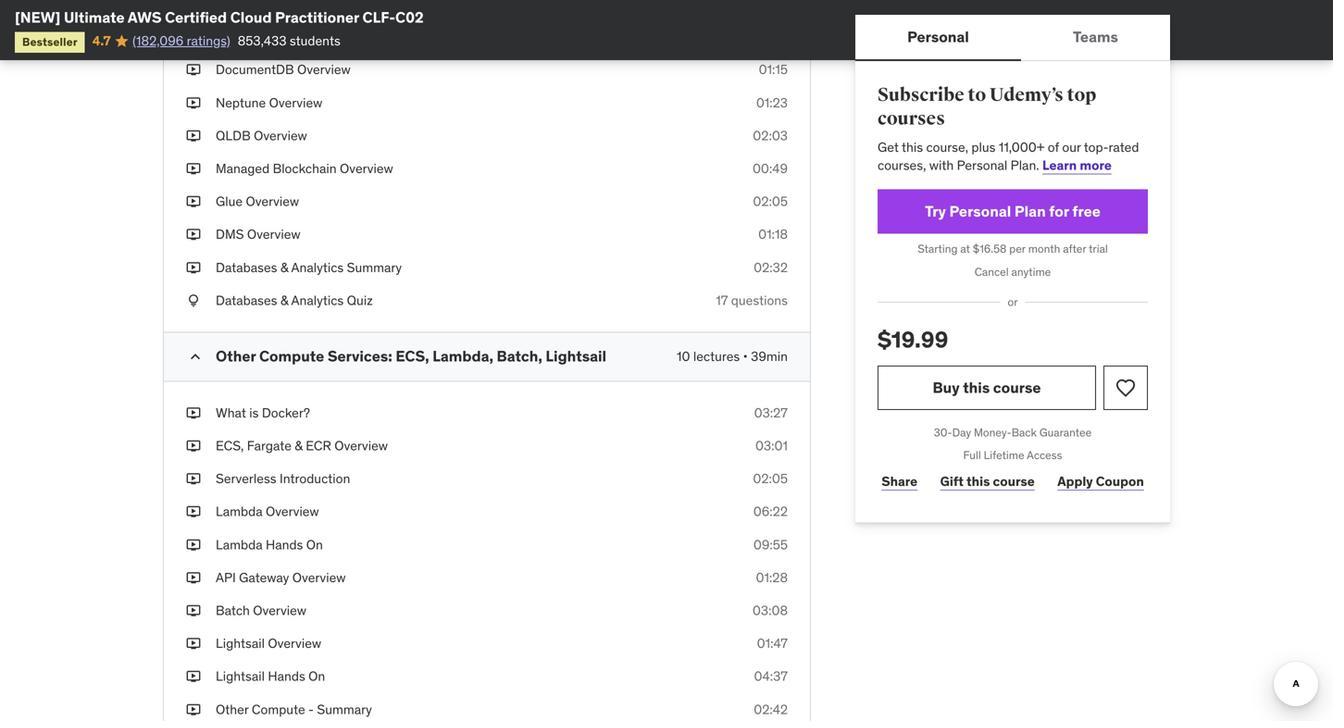 Task type: vqa. For each thing, say whether or not it's contained in the screenshot.
rightmost your
no



Task type: locate. For each thing, give the bounding box(es) containing it.
2 databases from the top
[[216, 292, 277, 309]]

9 xsmall image from the top
[[186, 536, 201, 554]]

other down lightsail hands on
[[216, 701, 249, 718]]

5 xsmall image from the top
[[186, 437, 201, 455]]

lightsail down lightsail overview
[[216, 668, 265, 685]]

0 vertical spatial on
[[306, 537, 323, 553]]

overview down neptune overview
[[254, 127, 307, 144]]

on up the api gateway overview
[[306, 537, 323, 553]]

managed blockchain overview
[[216, 160, 393, 177]]

databases
[[216, 259, 277, 276], [216, 292, 277, 309]]

hands for lambda
[[266, 537, 303, 553]]

1 xsmall image from the top
[[186, 61, 201, 79]]

9 xsmall image from the top
[[186, 701, 201, 719]]

xsmall image for lightsail overview
[[186, 635, 201, 653]]

0 vertical spatial lightsail
[[546, 347, 607, 366]]

month
[[1029, 242, 1061, 256]]

on up -
[[309, 668, 325, 685]]

2 vertical spatial lightsail
[[216, 668, 265, 685]]

c02
[[395, 8, 424, 27]]

more
[[1080, 157, 1112, 174]]

or
[[1008, 295, 1018, 309]]

30-
[[934, 425, 953, 440]]

xsmall image left "managed"
[[186, 160, 201, 178]]

teams button
[[1021, 15, 1171, 59]]

on
[[306, 537, 323, 553], [309, 668, 325, 685]]

buy
[[933, 378, 960, 397]]

1 vertical spatial compute
[[252, 701, 305, 718]]

0 vertical spatial this
[[902, 139, 923, 155]]

overview right "ecr"
[[335, 438, 388, 454]]

0 vertical spatial other
[[216, 347, 256, 366]]

11,000+
[[999, 139, 1045, 155]]

2 analytics from the top
[[291, 292, 344, 309]]

learn
[[1043, 157, 1077, 174]]

top-
[[1084, 139, 1109, 155]]

xsmall image left neptune
[[186, 94, 201, 112]]

0 vertical spatial personal
[[908, 27, 969, 46]]

course up back
[[994, 378, 1041, 397]]

what is docker?
[[216, 405, 310, 421]]

glue overview
[[216, 193, 299, 210]]

qldb
[[216, 127, 251, 144]]

docker?
[[262, 405, 310, 421]]

overview up lightsail hands on
[[268, 635, 321, 652]]

batch overview
[[216, 602, 307, 619]]

personal up subscribe
[[908, 27, 969, 46]]

06:22
[[754, 504, 788, 520]]

analytics up databases & analytics quiz
[[291, 259, 344, 276]]

2 xsmall image from the top
[[186, 193, 201, 211]]

xsmall image left "serverless"
[[186, 470, 201, 488]]

compute for -
[[252, 701, 305, 718]]

xsmall image for serverless introduction
[[186, 470, 201, 488]]

compute left -
[[252, 701, 305, 718]]

course for buy this course
[[994, 378, 1041, 397]]

apply
[[1058, 473, 1093, 490]]

compute for services:
[[259, 347, 324, 366]]

small image
[[186, 348, 205, 366]]

ecs,
[[396, 347, 429, 366], [216, 438, 244, 454]]

serverless introduction
[[216, 471, 350, 487]]

this right gift
[[967, 473, 990, 490]]

other compute services: ecs, lambda, batch, lightsail
[[216, 347, 607, 366]]

7 xsmall image from the top
[[186, 404, 201, 422]]

1 vertical spatial analytics
[[291, 292, 344, 309]]

lambda up api
[[216, 537, 263, 553]]

this right buy
[[963, 378, 990, 397]]

overview right blockchain
[[340, 160, 393, 177]]

2 other from the top
[[216, 701, 249, 718]]

xsmall image
[[186, 61, 201, 79], [186, 193, 201, 211], [186, 226, 201, 244], [186, 259, 201, 277], [186, 437, 201, 455], [186, 503, 201, 521], [186, 569, 201, 587], [186, 668, 201, 686], [186, 701, 201, 719]]

quiz
[[347, 292, 373, 309]]

analytics for summary
[[291, 259, 344, 276]]

2 course from the top
[[993, 473, 1035, 490]]

blockchain
[[273, 160, 337, 177]]

& for summary
[[280, 259, 288, 276]]

to
[[968, 84, 986, 107]]

of
[[1048, 139, 1059, 155]]

lectures
[[693, 348, 740, 365]]

1 other from the top
[[216, 347, 256, 366]]

other right small 'icon'
[[216, 347, 256, 366]]

xsmall image for lightsail
[[186, 668, 201, 686]]

hands up other compute - summary
[[268, 668, 305, 685]]

02:05 up 06:22
[[753, 471, 788, 487]]

6 xsmall image from the top
[[186, 292, 201, 310]]

personal up '$16.58'
[[950, 202, 1012, 221]]

overview for lambda overview
[[266, 504, 319, 520]]

overview down glue overview
[[247, 226, 301, 243]]

1 vertical spatial lightsail
[[216, 635, 265, 652]]

documentdb
[[216, 61, 294, 78]]

(182,096
[[133, 32, 184, 49]]

•
[[743, 348, 748, 365]]

udemy's
[[990, 84, 1064, 107]]

overview right gateway
[[292, 569, 346, 586]]

& up databases & analytics quiz
[[280, 259, 288, 276]]

1 course from the top
[[994, 378, 1041, 397]]

4 xsmall image from the top
[[186, 259, 201, 277]]

1 vertical spatial summary
[[317, 701, 372, 718]]

course down lifetime
[[993, 473, 1035, 490]]

overview for glue overview
[[246, 193, 299, 210]]

access
[[1027, 448, 1063, 463]]

1 lambda from the top
[[216, 504, 263, 520]]

10
[[677, 348, 690, 365]]

xsmall image for neptune overview
[[186, 94, 201, 112]]

xsmall image left qldb
[[186, 127, 201, 145]]

this up the courses,
[[902, 139, 923, 155]]

xsmall image
[[186, 0, 201, 13], [186, 28, 201, 46], [186, 94, 201, 112], [186, 127, 201, 145], [186, 160, 201, 178], [186, 292, 201, 310], [186, 404, 201, 422], [186, 470, 201, 488], [186, 536, 201, 554], [186, 602, 201, 620], [186, 635, 201, 653]]

bestseller
[[22, 35, 78, 49]]

xsmall image left lambda hands on
[[186, 536, 201, 554]]

0 vertical spatial databases
[[216, 259, 277, 276]]

xsmall image for lambda
[[186, 503, 201, 521]]

coupon
[[1096, 473, 1144, 490]]

other
[[216, 347, 256, 366], [216, 701, 249, 718]]

dms overview
[[216, 226, 301, 243]]

0 vertical spatial ecs,
[[396, 347, 429, 366]]

2 vertical spatial this
[[967, 473, 990, 490]]

1 analytics from the top
[[291, 259, 344, 276]]

0 vertical spatial 02:05
[[753, 193, 788, 210]]

course inside button
[[994, 378, 1041, 397]]

1 vertical spatial this
[[963, 378, 990, 397]]

10 xsmall image from the top
[[186, 602, 201, 620]]

xsmall image down certified
[[186, 28, 201, 46]]

this for buy
[[963, 378, 990, 397]]

$16.58
[[973, 242, 1007, 256]]

1 vertical spatial other
[[216, 701, 249, 718]]

hands up the api gateway overview
[[266, 537, 303, 553]]

0 vertical spatial summary
[[347, 259, 402, 276]]

ecs, left lambda,
[[396, 347, 429, 366]]

lambda down "serverless"
[[216, 504, 263, 520]]

clf-
[[363, 8, 395, 27]]

personal
[[908, 27, 969, 46], [957, 157, 1008, 174], [950, 202, 1012, 221]]

gift this course
[[941, 473, 1035, 490]]

1 vertical spatial &
[[280, 292, 288, 309]]

questions
[[731, 292, 788, 309]]

databases for databases & analytics summary
[[216, 259, 277, 276]]

xsmall image for ecs,
[[186, 437, 201, 455]]

try personal plan for free link
[[878, 189, 1148, 234]]

money-
[[974, 425, 1012, 440]]

8 xsmall image from the top
[[186, 470, 201, 488]]

summary right -
[[317, 701, 372, 718]]

overview down documentdb overview
[[269, 94, 323, 111]]

0 horizontal spatial ecs,
[[216, 438, 244, 454]]

documentdb overview
[[216, 61, 351, 78]]

xsmall image left lightsail overview
[[186, 635, 201, 653]]

for
[[1050, 202, 1069, 221]]

batch
[[216, 602, 250, 619]]

course
[[994, 378, 1041, 397], [993, 473, 1035, 490]]

0 vertical spatial hands
[[266, 537, 303, 553]]

overview for neptune overview
[[269, 94, 323, 111]]

ecs, down what
[[216, 438, 244, 454]]

7 xsmall image from the top
[[186, 569, 201, 587]]

this for gift
[[967, 473, 990, 490]]

this inside get this course, plus 11,000+ of our top-rated courses, with personal plan.
[[902, 139, 923, 155]]

aws
[[128, 8, 162, 27]]

1 vertical spatial course
[[993, 473, 1035, 490]]

xsmall image for documentdb
[[186, 61, 201, 79]]

databases & analytics quiz
[[216, 292, 373, 309]]

02:05
[[753, 193, 788, 210], [753, 471, 788, 487]]

xsmall image left batch
[[186, 602, 201, 620]]

8 xsmall image from the top
[[186, 668, 201, 686]]

& down databases & analytics summary
[[280, 292, 288, 309]]

lightsail right the batch,
[[546, 347, 607, 366]]

overview down practitioner
[[283, 28, 337, 45]]

per
[[1010, 242, 1026, 256]]

2 02:05 from the top
[[753, 471, 788, 487]]

2 xsmall image from the top
[[186, 28, 201, 46]]

lightsail down batch
[[216, 635, 265, 652]]

4 xsmall image from the top
[[186, 127, 201, 145]]

& for quiz
[[280, 292, 288, 309]]

lightsail hands on
[[216, 668, 325, 685]]

overview
[[283, 28, 337, 45], [297, 61, 351, 78], [269, 94, 323, 111], [254, 127, 307, 144], [340, 160, 393, 177], [246, 193, 299, 210], [247, 226, 301, 243], [335, 438, 388, 454], [266, 504, 319, 520], [292, 569, 346, 586], [253, 602, 307, 619], [268, 635, 321, 652]]

xsmall image up (182,096 ratings)
[[186, 0, 201, 13]]

1 vertical spatial personal
[[957, 157, 1008, 174]]

(182,096 ratings)
[[133, 32, 230, 49]]

0 vertical spatial compute
[[259, 347, 324, 366]]

02:05 down 00:49
[[753, 193, 788, 210]]

overview up dms overview
[[246, 193, 299, 210]]

share
[[882, 473, 918, 490]]

1 vertical spatial on
[[309, 668, 325, 685]]

11 xsmall image from the top
[[186, 635, 201, 653]]

xsmall image for qldb overview
[[186, 127, 201, 145]]

02:05 for glue overview
[[753, 193, 788, 210]]

ultimate
[[64, 8, 125, 27]]

compute
[[259, 347, 324, 366], [252, 701, 305, 718]]

& left "ecr"
[[295, 438, 303, 454]]

lightsail for lightsail overview
[[216, 635, 265, 652]]

summary for other compute - summary
[[317, 701, 372, 718]]

tab list
[[856, 15, 1171, 61]]

personal inside button
[[908, 27, 969, 46]]

get
[[878, 139, 899, 155]]

1 vertical spatial hands
[[268, 668, 305, 685]]

-
[[308, 701, 314, 718]]

course for gift this course
[[993, 473, 1035, 490]]

0 vertical spatial analytics
[[291, 259, 344, 276]]

quicksight
[[216, 28, 280, 45]]

1 02:05 from the top
[[753, 193, 788, 210]]

2 lambda from the top
[[216, 537, 263, 553]]

&
[[280, 259, 288, 276], [280, 292, 288, 309], [295, 438, 303, 454]]

0 vertical spatial course
[[994, 378, 1041, 397]]

services:
[[328, 347, 393, 366]]

0 vertical spatial &
[[280, 259, 288, 276]]

xsmall image up small 'icon'
[[186, 292, 201, 310]]

1 vertical spatial databases
[[216, 292, 277, 309]]

compute down databases & analytics quiz
[[259, 347, 324, 366]]

summary up quiz
[[347, 259, 402, 276]]

xsmall image left what
[[186, 404, 201, 422]]

overview down the api gateway overview
[[253, 602, 307, 619]]

overview for documentdb overview
[[297, 61, 351, 78]]

plan
[[1015, 202, 1046, 221]]

$19.99
[[878, 326, 949, 354]]

6 xsmall image from the top
[[186, 503, 201, 521]]

personal down plus
[[957, 157, 1008, 174]]

5 xsmall image from the top
[[186, 160, 201, 178]]

0 vertical spatial lambda
[[216, 504, 263, 520]]

1 databases from the top
[[216, 259, 277, 276]]

1 vertical spatial 02:05
[[753, 471, 788, 487]]

teams
[[1073, 27, 1119, 46]]

853,433
[[238, 32, 287, 49]]

xsmall image for glue
[[186, 193, 201, 211]]

overview down serverless introduction
[[266, 504, 319, 520]]

overview down 'students'
[[297, 61, 351, 78]]

1 vertical spatial lambda
[[216, 537, 263, 553]]

this inside button
[[963, 378, 990, 397]]

summary for databases & analytics summary
[[347, 259, 402, 276]]

3 xsmall image from the top
[[186, 226, 201, 244]]

3 xsmall image from the top
[[186, 94, 201, 112]]

analytics down databases & analytics summary
[[291, 292, 344, 309]]

xsmall image for api
[[186, 569, 201, 587]]

api
[[216, 569, 236, 586]]



Task type: describe. For each thing, give the bounding box(es) containing it.
03:01
[[756, 438, 788, 454]]

free
[[1073, 202, 1101, 221]]

buy this course
[[933, 378, 1041, 397]]

overview for batch overview
[[253, 602, 307, 619]]

this for get
[[902, 139, 923, 155]]

plus
[[972, 139, 996, 155]]

glue
[[216, 193, 243, 210]]

cloud
[[230, 8, 272, 27]]

lambda for lambda overview
[[216, 504, 263, 520]]

guarantee
[[1040, 425, 1092, 440]]

xsmall image for dms
[[186, 226, 201, 244]]

course,
[[927, 139, 969, 155]]

853,433 students
[[238, 32, 341, 49]]

02:03
[[753, 127, 788, 144]]

cancel
[[975, 265, 1009, 279]]

09:55
[[754, 537, 788, 553]]

full
[[964, 448, 981, 463]]

starting at $16.58 per month after trial cancel anytime
[[918, 242, 1108, 279]]

managed
[[216, 160, 270, 177]]

batch,
[[497, 347, 543, 366]]

lambda overview
[[216, 504, 319, 520]]

lightsail overview
[[216, 635, 321, 652]]

overview for qldb overview
[[254, 127, 307, 144]]

apply coupon button
[[1054, 463, 1148, 501]]

39min
[[751, 348, 788, 365]]

02:42
[[754, 701, 788, 718]]

neptune overview
[[216, 94, 323, 111]]

ratings)
[[187, 32, 230, 49]]

rated
[[1109, 139, 1140, 155]]

1 xsmall image from the top
[[186, 0, 201, 13]]

lambda,
[[433, 347, 494, 366]]

top
[[1067, 84, 1097, 107]]

practitioner
[[275, 8, 359, 27]]

xsmall image for what is docker?
[[186, 404, 201, 422]]

personal inside get this course, plus 11,000+ of our top-rated courses, with personal plan.
[[957, 157, 1008, 174]]

2 vertical spatial personal
[[950, 202, 1012, 221]]

other for other compute - summary
[[216, 701, 249, 718]]

buy this course button
[[878, 366, 1097, 410]]

ecs, fargate & ecr overview
[[216, 438, 388, 454]]

gift this course link
[[937, 463, 1039, 501]]

[new] ultimate aws certified cloud practitioner clf-c02
[[15, 8, 424, 27]]

03:08
[[753, 602, 788, 619]]

ecr
[[306, 438, 331, 454]]

wishlist image
[[1115, 377, 1137, 399]]

quicksight overview
[[216, 28, 337, 45]]

03:27
[[754, 405, 788, 421]]

overview for quicksight overview
[[283, 28, 337, 45]]

lambda for lambda hands on
[[216, 537, 263, 553]]

lightsail for lightsail hands on
[[216, 668, 265, 685]]

hands for lightsail
[[268, 668, 305, 685]]

xsmall image for databases & analytics quiz
[[186, 292, 201, 310]]

[new]
[[15, 8, 61, 27]]

our
[[1063, 139, 1081, 155]]

on for lightsail hands on
[[309, 668, 325, 685]]

at
[[961, 242, 970, 256]]

try
[[925, 202, 946, 221]]

students
[[290, 32, 341, 49]]

02:32
[[754, 259, 788, 276]]

01:18
[[759, 226, 788, 243]]

01:23
[[756, 94, 788, 111]]

xsmall image for other
[[186, 701, 201, 719]]

gateway
[[239, 569, 289, 586]]

overview for dms overview
[[247, 226, 301, 243]]

xsmall image for managed blockchain overview
[[186, 160, 201, 178]]

04:37
[[754, 668, 788, 685]]

anytime
[[1012, 265, 1051, 279]]

xsmall image for quicksight overview
[[186, 28, 201, 46]]

00:49
[[753, 160, 788, 177]]

with
[[930, 157, 954, 174]]

30-day money-back guarantee full lifetime access
[[934, 425, 1092, 463]]

4.7
[[92, 32, 111, 49]]

fargate
[[247, 438, 292, 454]]

overview for lightsail overview
[[268, 635, 321, 652]]

01:15
[[759, 61, 788, 78]]

api gateway overview
[[216, 569, 346, 586]]

back
[[1012, 425, 1037, 440]]

databases & analytics summary
[[216, 259, 402, 276]]

2 vertical spatial &
[[295, 438, 303, 454]]

17 questions
[[716, 292, 788, 309]]

xsmall image for lambda hands on
[[186, 536, 201, 554]]

xsmall image for batch overview
[[186, 602, 201, 620]]

courses,
[[878, 157, 926, 174]]

is
[[249, 405, 259, 421]]

qldb overview
[[216, 127, 307, 144]]

other compute - summary
[[216, 701, 372, 718]]

tab list containing personal
[[856, 15, 1171, 61]]

dms
[[216, 226, 244, 243]]

02:05 for serverless introduction
[[753, 471, 788, 487]]

neptune
[[216, 94, 266, 111]]

introduction
[[280, 471, 350, 487]]

subscribe to udemy's top courses
[[878, 84, 1097, 130]]

learn more link
[[1043, 157, 1112, 174]]

plan.
[[1011, 157, 1040, 174]]

other for other compute services: ecs, lambda, batch, lightsail
[[216, 347, 256, 366]]

analytics for quiz
[[291, 292, 344, 309]]

1 horizontal spatial ecs,
[[396, 347, 429, 366]]

xsmall image for databases
[[186, 259, 201, 277]]

on for lambda hands on
[[306, 537, 323, 553]]

trial
[[1089, 242, 1108, 256]]

10 lectures • 39min
[[677, 348, 788, 365]]

1 vertical spatial ecs,
[[216, 438, 244, 454]]

day
[[953, 425, 972, 440]]

databases for databases & analytics quiz
[[216, 292, 277, 309]]



